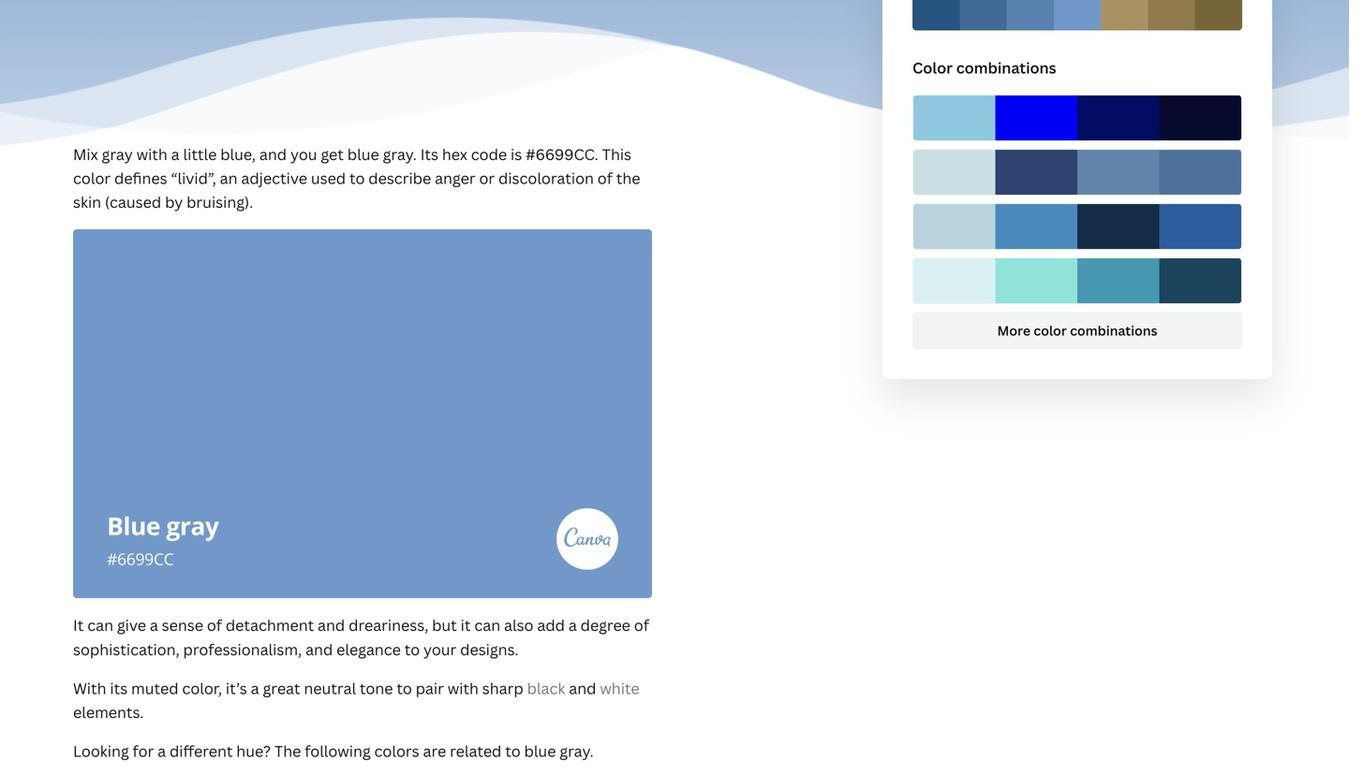 Task type: vqa. For each thing, say whether or not it's contained in the screenshot.
the used in the top left of the page
yes



Task type: locate. For each thing, give the bounding box(es) containing it.
sharp
[[482, 679, 524, 699]]

to inside with its muted color, it's a great neutral tone to pair with sharp black and white elements.
[[397, 679, 412, 699]]

0 horizontal spatial can
[[87, 616, 113, 636]]

the
[[616, 168, 641, 188]]

and up neutral
[[306, 640, 333, 660]]

a right it's
[[251, 679, 259, 699]]

0 horizontal spatial with
[[136, 144, 168, 164]]

bruising).
[[187, 192, 253, 212]]

1 horizontal spatial of
[[598, 168, 613, 188]]

2 vertical spatial to
[[397, 679, 412, 699]]

can right it
[[87, 616, 113, 636]]

1 horizontal spatial can
[[475, 616, 501, 636]]

by
[[165, 192, 183, 212]]

skin
[[73, 192, 101, 212]]

and right black
[[569, 679, 596, 699]]

to
[[350, 168, 365, 188], [405, 640, 420, 660], [397, 679, 412, 699]]

of right sense in the bottom of the page
[[207, 616, 222, 636]]

get
[[321, 144, 344, 164]]

1 vertical spatial to
[[405, 640, 420, 660]]

mix gray with a little blue, and you get blue gray. its hex code is #6699cc. this color defines "livid", an adjective used to describe anger or discoloration of the skin (caused by bruising).
[[73, 144, 641, 212]]

it can give a sense of detachment and dreariness, but it can also add a degree of sophistication, professionalism, and elegance to your designs.
[[73, 616, 649, 660]]

a right give
[[150, 616, 158, 636]]

with right pair
[[448, 679, 479, 699]]

and
[[260, 144, 287, 164], [318, 616, 345, 636], [306, 640, 333, 660], [569, 679, 596, 699]]

0 vertical spatial to
[[350, 168, 365, 188]]

little
[[183, 144, 217, 164]]

color,
[[182, 679, 222, 699]]

of right 'degree'
[[634, 616, 649, 636]]

"livid",
[[171, 168, 216, 188]]

code
[[471, 144, 507, 164]]

with
[[136, 144, 168, 164], [448, 679, 479, 699]]

with its muted color, it's a great neutral tone to pair with sharp black and white elements.
[[73, 679, 640, 723]]

with inside mix gray with a little blue, and you get blue gray. its hex code is #6699cc. this color defines "livid", an adjective used to describe anger or discoloration of the skin (caused by bruising).
[[136, 144, 168, 164]]

of left the
[[598, 168, 613, 188]]

to left your
[[405, 640, 420, 660]]

but
[[432, 616, 457, 636]]

dreariness,
[[349, 616, 429, 636]]

of
[[598, 168, 613, 188], [207, 616, 222, 636], [634, 616, 649, 636]]

with up defines
[[136, 144, 168, 164]]

muted
[[131, 679, 179, 699]]

to left pair
[[397, 679, 412, 699]]

color
[[913, 58, 953, 78]]

a left little
[[171, 144, 180, 164]]

and up adjective
[[260, 144, 287, 164]]

this
[[602, 144, 632, 164]]

a
[[171, 144, 180, 164], [150, 616, 158, 636], [569, 616, 577, 636], [251, 679, 259, 699]]

2 can from the left
[[475, 616, 501, 636]]

pair
[[416, 679, 444, 699]]

1 horizontal spatial with
[[448, 679, 479, 699]]

blue,
[[220, 144, 256, 164]]

a inside with its muted color, it's a great neutral tone to pair with sharp black and white elements.
[[251, 679, 259, 699]]

0 vertical spatial with
[[136, 144, 168, 164]]

professionalism,
[[183, 640, 302, 660]]

to down blue
[[350, 168, 365, 188]]

can right 'it' at the left bottom
[[475, 616, 501, 636]]

its
[[421, 144, 439, 164]]

to inside it can give a sense of detachment and dreariness, but it can also add a degree of sophistication, professionalism, and elegance to your designs.
[[405, 640, 420, 660]]

to inside mix gray with a little blue, and you get blue gray. its hex code is #6699cc. this color defines "livid", an adjective used to describe anger or discoloration of the skin (caused by bruising).
[[350, 168, 365, 188]]

of inside mix gray with a little blue, and you get blue gray. its hex code is #6699cc. this color defines "livid", an adjective used to describe anger or discoloration of the skin (caused by bruising).
[[598, 168, 613, 188]]

0 horizontal spatial of
[[207, 616, 222, 636]]

used
[[311, 168, 346, 188]]

sophistication,
[[73, 640, 180, 660]]

can
[[87, 616, 113, 636], [475, 616, 501, 636]]

elements.
[[73, 703, 144, 723]]

add
[[537, 616, 565, 636]]

a right the add
[[569, 616, 577, 636]]

hex
[[442, 144, 468, 164]]

anger
[[435, 168, 476, 188]]

white
[[600, 679, 640, 699]]

adjective
[[241, 168, 307, 188]]

defines
[[114, 168, 167, 188]]

1 vertical spatial with
[[448, 679, 479, 699]]



Task type: describe. For each thing, give the bounding box(es) containing it.
describe
[[369, 168, 431, 188]]

blue gray image
[[73, 229, 652, 599]]

gray.
[[383, 144, 417, 164]]

gray
[[102, 144, 133, 164]]

give
[[117, 616, 146, 636]]

discoloration
[[499, 168, 594, 188]]

and inside mix gray with a little blue, and you get blue gray. its hex code is #6699cc. this color defines "livid", an adjective used to describe anger or discoloration of the skin (caused by bruising).
[[260, 144, 287, 164]]

1 can from the left
[[87, 616, 113, 636]]

its
[[110, 679, 128, 699]]

your
[[424, 640, 457, 660]]

great
[[263, 679, 300, 699]]

black link
[[527, 679, 565, 699]]

degree
[[581, 616, 631, 636]]

mix
[[73, 144, 98, 164]]

designs.
[[460, 640, 519, 660]]

#6699cc.
[[526, 144, 599, 164]]

2 horizontal spatial of
[[634, 616, 649, 636]]

blue
[[347, 144, 379, 164]]

an
[[220, 168, 238, 188]]

and up elegance
[[318, 616, 345, 636]]

detachment
[[226, 616, 314, 636]]

with inside with its muted color, it's a great neutral tone to pair with sharp black and white elements.
[[448, 679, 479, 699]]

or
[[479, 168, 495, 188]]

a inside mix gray with a little blue, and you get blue gray. its hex code is #6699cc. this color defines "livid", an adjective used to describe anger or discoloration of the skin (caused by bruising).
[[171, 144, 180, 164]]

neutral
[[304, 679, 356, 699]]

also
[[504, 616, 534, 636]]

combinations
[[957, 58, 1057, 78]]

tone
[[360, 679, 393, 699]]

it
[[73, 616, 84, 636]]

(caused
[[105, 192, 161, 212]]

color
[[73, 168, 111, 188]]

and inside with its muted color, it's a great neutral tone to pair with sharp black and white elements.
[[569, 679, 596, 699]]

you
[[291, 144, 317, 164]]

it's
[[226, 679, 247, 699]]

white link
[[600, 679, 640, 699]]

with
[[73, 679, 106, 699]]

color combinations
[[913, 58, 1057, 78]]

it
[[461, 616, 471, 636]]

sense
[[162, 616, 203, 636]]

black
[[527, 679, 565, 699]]

elegance
[[337, 640, 401, 660]]

is
[[511, 144, 522, 164]]



